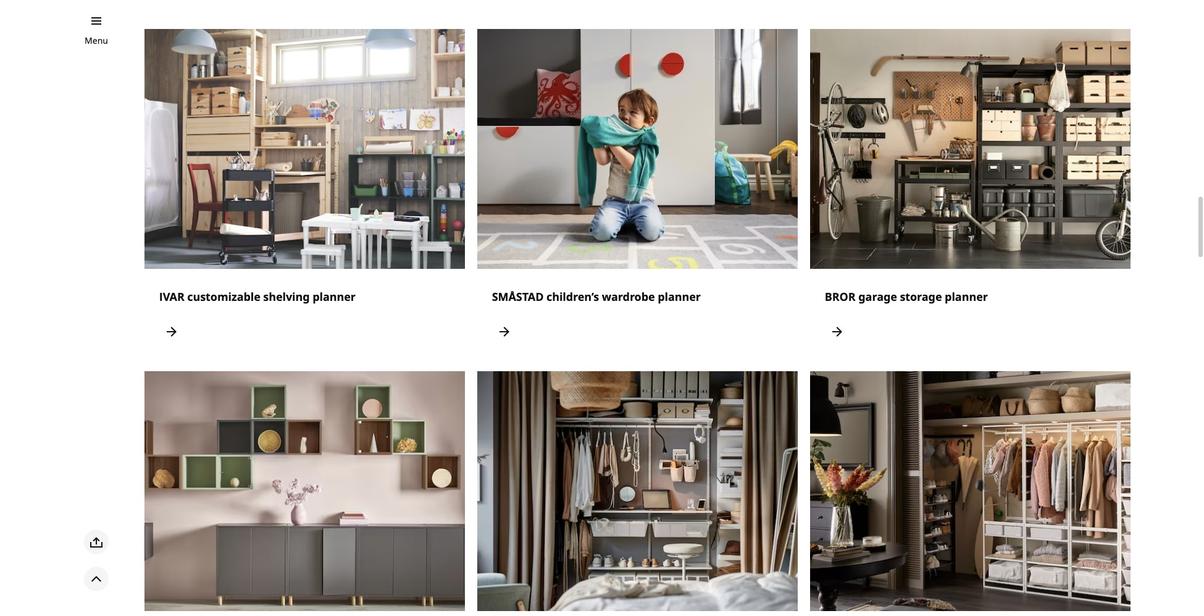 Task type: vqa. For each thing, say whether or not it's contained in the screenshot.
second NEW
no



Task type: describe. For each thing, give the bounding box(es) containing it.
bror
[[825, 290, 856, 304]]

ivar customizable shelving planner link
[[144, 29, 465, 359]]

planner for småstad children's wardrobe planner
[[658, 290, 701, 304]]

children's
[[546, 290, 599, 304]]

bror garage storage planner link
[[810, 29, 1131, 359]]

bror garage storage planner
[[825, 290, 988, 304]]

planner for bror garage storage planner
[[945, 290, 988, 304]]

garage
[[858, 290, 897, 304]]

planner for ivar customizable shelving planner
[[313, 290, 356, 304]]

customizable
[[187, 290, 260, 304]]

ivar customizable shelving planner
[[159, 290, 356, 304]]



Task type: locate. For each thing, give the bounding box(es) containing it.
shelving
[[263, 290, 310, 304]]

ivar
[[159, 290, 184, 304]]

wardrobe
[[602, 290, 655, 304]]

småstad
[[492, 290, 544, 304]]

planner
[[313, 290, 356, 304], [658, 290, 701, 304], [945, 290, 988, 304]]

planner right 'wardrobe' in the top of the page
[[658, 290, 701, 304]]

menu
[[85, 35, 108, 46]]

småstad children's wardrobe planner link
[[477, 29, 798, 359]]

2 planner from the left
[[658, 290, 701, 304]]

planner right storage
[[945, 290, 988, 304]]

småstad children's wardrobe planner
[[492, 290, 701, 304]]

3 planner from the left
[[945, 290, 988, 304]]

1 horizontal spatial planner
[[658, 290, 701, 304]]

0 horizontal spatial planner
[[313, 290, 356, 304]]

planner right the shelving in the left of the page
[[313, 290, 356, 304]]

storage
[[900, 290, 942, 304]]

1 planner from the left
[[313, 290, 356, 304]]

menu button
[[85, 34, 108, 48]]

2 horizontal spatial planner
[[945, 290, 988, 304]]

planner inside "link"
[[658, 290, 701, 304]]



